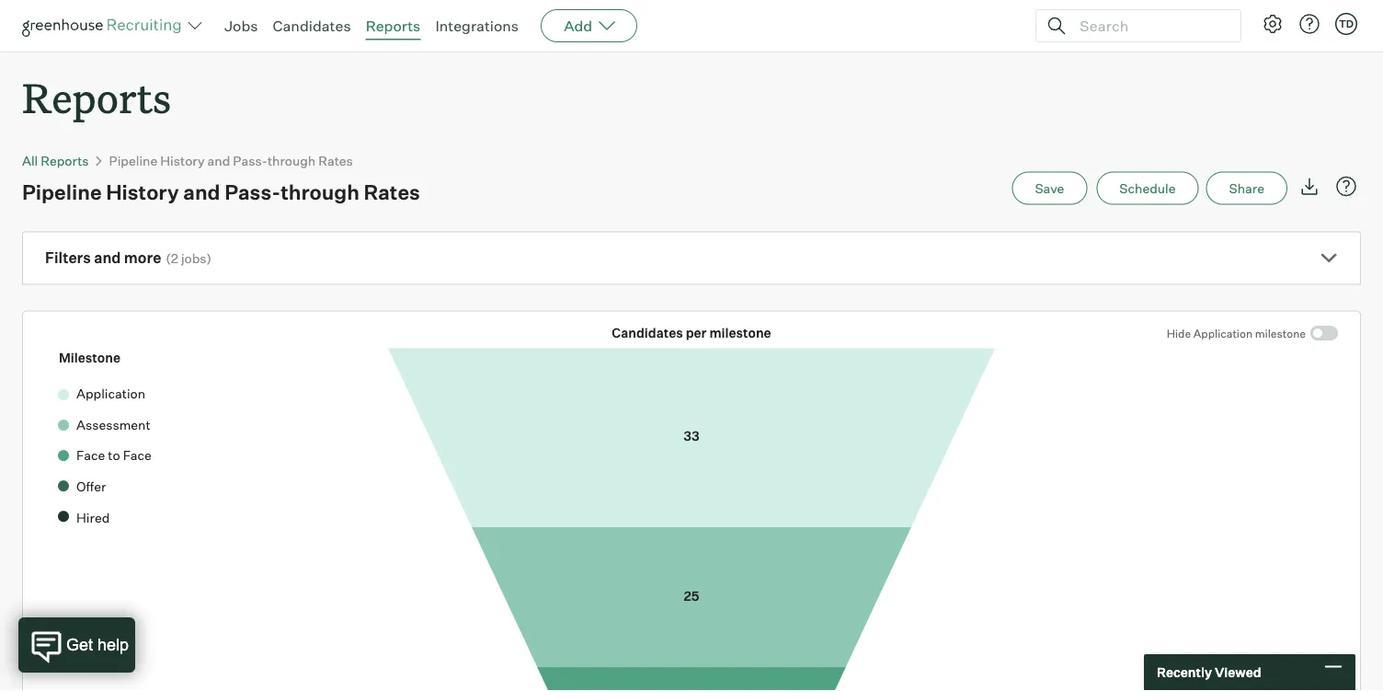 Task type: describe. For each thing, give the bounding box(es) containing it.
)
[[207, 250, 212, 267]]

0 vertical spatial pass-
[[233, 152, 268, 169]]

save
[[1036, 180, 1065, 196]]

pipeline history and pass-through rates link
[[109, 152, 353, 169]]

2 vertical spatial reports
[[41, 152, 89, 169]]

0 vertical spatial pipeline history and pass-through rates
[[109, 152, 353, 169]]

1 vertical spatial reports
[[22, 70, 171, 124]]

2 vertical spatial and
[[94, 249, 121, 267]]

0 horizontal spatial pipeline
[[22, 179, 102, 204]]

0 vertical spatial history
[[160, 152, 205, 169]]

candidates link
[[273, 17, 351, 35]]

hide application milestone
[[1167, 326, 1307, 340]]

filters
[[45, 249, 91, 267]]

recently viewed
[[1158, 664, 1262, 680]]

add
[[564, 17, 593, 35]]

reports link
[[366, 17, 421, 35]]

1 horizontal spatial pipeline
[[109, 152, 158, 169]]

recently
[[1158, 664, 1213, 680]]

jobs
[[181, 250, 207, 267]]

hide
[[1167, 326, 1192, 340]]

milestone
[[59, 350, 121, 366]]

viewed
[[1215, 664, 1262, 680]]

more
[[124, 249, 161, 267]]

Search text field
[[1076, 12, 1225, 39]]

1 vertical spatial through
[[281, 179, 360, 204]]

(
[[166, 250, 171, 267]]

td button
[[1332, 9, 1362, 39]]

td
[[1340, 17, 1355, 30]]

add button
[[541, 9, 638, 42]]

1 vertical spatial pass-
[[225, 179, 281, 204]]

2
[[171, 250, 178, 267]]

jobs
[[225, 17, 258, 35]]

candidates
[[273, 17, 351, 35]]

save button
[[1013, 172, 1088, 205]]

td button
[[1336, 13, 1358, 35]]

1 vertical spatial rates
[[364, 179, 420, 204]]

all reports link
[[22, 152, 89, 169]]

jobs link
[[225, 17, 258, 35]]



Task type: vqa. For each thing, say whether or not it's contained in the screenshot.
topmost Pass-
yes



Task type: locate. For each thing, give the bounding box(es) containing it.
0 vertical spatial through
[[268, 152, 316, 169]]

1 vertical spatial and
[[183, 179, 220, 204]]

download image
[[1299, 175, 1321, 198]]

faq image
[[1336, 175, 1358, 198]]

configure image
[[1262, 13, 1285, 35]]

rates
[[319, 152, 353, 169], [364, 179, 420, 204]]

greenhouse recruiting image
[[22, 15, 188, 37]]

0 vertical spatial rates
[[319, 152, 353, 169]]

0 horizontal spatial rates
[[319, 152, 353, 169]]

reports down the greenhouse recruiting image at the left top of the page
[[22, 70, 171, 124]]

reports right candidates link
[[366, 17, 421, 35]]

application
[[1194, 326, 1253, 340]]

all
[[22, 152, 38, 169]]

pipeline
[[109, 152, 158, 169], [22, 179, 102, 204]]

reports right all
[[41, 152, 89, 169]]

pipeline down all reports link
[[22, 179, 102, 204]]

all reports
[[22, 152, 89, 169]]

history
[[160, 152, 205, 169], [106, 179, 179, 204]]

0 vertical spatial pipeline
[[109, 152, 158, 169]]

filters and more ( 2 jobs )
[[45, 249, 212, 267]]

pass-
[[233, 152, 268, 169], [225, 179, 281, 204]]

share
[[1230, 180, 1265, 196]]

milestone
[[1256, 326, 1307, 340]]

0 vertical spatial reports
[[366, 17, 421, 35]]

share button
[[1207, 172, 1288, 205]]

1 horizontal spatial rates
[[364, 179, 420, 204]]

through
[[268, 152, 316, 169], [281, 179, 360, 204]]

schedule
[[1120, 180, 1176, 196]]

integrations link
[[436, 17, 519, 35]]

1 vertical spatial pipeline
[[22, 179, 102, 204]]

and
[[208, 152, 230, 169], [183, 179, 220, 204], [94, 249, 121, 267]]

1 vertical spatial history
[[106, 179, 179, 204]]

pipeline right all reports
[[109, 152, 158, 169]]

pipeline history and pass-through rates
[[109, 152, 353, 169], [22, 179, 420, 204]]

1 vertical spatial pipeline history and pass-through rates
[[22, 179, 420, 204]]

save and schedule this report to revisit it! element
[[1013, 172, 1097, 205]]

0 vertical spatial and
[[208, 152, 230, 169]]

reports
[[366, 17, 421, 35], [22, 70, 171, 124], [41, 152, 89, 169]]

schedule button
[[1097, 172, 1199, 205]]

integrations
[[436, 17, 519, 35]]



